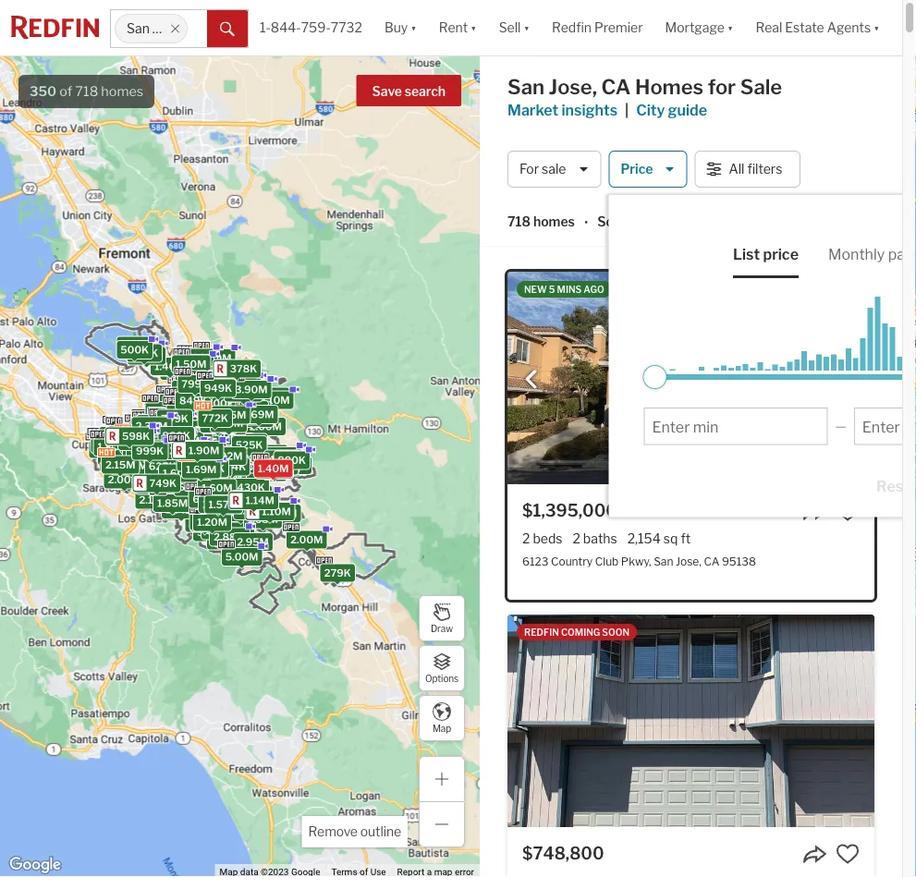 Task type: describe. For each thing, give the bounding box(es) containing it.
1.89m down 1.73m
[[168, 480, 198, 492]]

1.89m up 649k
[[158, 462, 189, 474]]

1.28m
[[228, 387, 258, 399]]

1.36m
[[154, 361, 185, 373]]

monthly paym
[[828, 245, 916, 263]]

399k
[[175, 387, 203, 399]]

0 horizontal spatial 620k
[[178, 481, 206, 493]]

2 vertical spatial 1.33m
[[240, 503, 271, 515]]

0 horizontal spatial 1.63m
[[140, 493, 171, 505]]

575k
[[140, 479, 167, 491]]

1 horizontal spatial 660k
[[209, 430, 237, 442]]

598k
[[122, 430, 150, 442]]

list price element
[[733, 230, 799, 278]]

1 vertical spatial 1.25m
[[227, 481, 257, 493]]

sell ▾
[[499, 20, 530, 35]]

0 vertical spatial 1.29m
[[217, 380, 247, 392]]

google image
[[5, 853, 66, 877]]

2 horizontal spatial san
[[654, 555, 673, 568]]

1 vertical spatial 749k
[[180, 495, 207, 507]]

ago
[[584, 284, 604, 295]]

monthly payment element
[[828, 230, 916, 278]]

0 horizontal spatial 3.20m
[[197, 527, 229, 539]]

0 horizontal spatial 750k
[[189, 427, 217, 439]]

paym
[[888, 245, 916, 263]]

0 vertical spatial 2.29m
[[112, 469, 143, 481]]

1 vertical spatial 850k
[[210, 469, 238, 481]]

1.14m
[[246, 495, 274, 507]]

map
[[433, 723, 451, 734]]

0 vertical spatial 2.39m
[[141, 418, 173, 430]]

680k
[[192, 497, 220, 509]]

1.91m
[[160, 497, 189, 509]]

2 horizontal spatial 1.33m
[[276, 459, 306, 471]]

775k
[[179, 411, 206, 423]]

1 vertical spatial 190k
[[219, 468, 245, 480]]

0 vertical spatial 1.24m
[[259, 464, 289, 476]]

for
[[520, 161, 539, 177]]

3 units down the 2.30m
[[133, 436, 168, 448]]

1.85m
[[157, 497, 188, 509]]

305k
[[206, 385, 234, 397]]

350 of 718 homes
[[30, 83, 143, 99]]

1.73m
[[159, 467, 189, 479]]

5
[[549, 284, 555, 295]]

3.66m
[[122, 467, 154, 479]]

329k
[[191, 453, 218, 465]]

Enter max text field
[[862, 418, 916, 436]]

0 horizontal spatial 899k
[[152, 449, 180, 461]]

980k
[[213, 385, 241, 397]]

3.50m
[[155, 418, 188, 430]]

0 horizontal spatial 718
[[75, 83, 98, 99]]

list
[[733, 245, 760, 263]]

1 vertical spatial 349k
[[205, 466, 233, 478]]

1-844-759-7732
[[260, 20, 362, 35]]

9 units
[[181, 445, 215, 457]]

search
[[405, 84, 446, 99]]

1 horizontal spatial 1.02m
[[212, 450, 243, 462]]

redfin
[[552, 20, 592, 35]]

1 vertical spatial 2.15m
[[105, 459, 135, 471]]

1 vertical spatial 625k
[[149, 461, 176, 473]]

save search
[[372, 84, 446, 99]]

ft
[[681, 531, 691, 547]]

real estate agents ▾ link
[[756, 0, 880, 55]]

2.80m
[[115, 460, 148, 472]]

888k
[[197, 382, 225, 394]]

649k
[[156, 477, 184, 489]]

for sale
[[520, 161, 566, 177]]

568k
[[184, 424, 212, 437]]

rent ▾
[[439, 20, 477, 35]]

0 vertical spatial 850k
[[174, 411, 202, 424]]

350
[[30, 83, 57, 99]]

1 vertical spatial 999k
[[198, 466, 226, 478]]

1 horizontal spatial 859k
[[229, 401, 257, 413]]

370k
[[131, 347, 158, 359]]

547k
[[217, 455, 244, 467]]

buy ▾ button
[[373, 0, 428, 55]]

0 horizontal spatial 1.65m
[[174, 448, 204, 460]]

650k
[[266, 460, 294, 472]]

price button
[[609, 151, 687, 188]]

3.00m
[[165, 453, 198, 465]]

1 horizontal spatial 899k
[[203, 405, 231, 417]]

sort
[[597, 214, 624, 230]]

1 vertical spatial 859k
[[197, 458, 225, 470]]

316k
[[147, 449, 173, 461]]

sq
[[664, 531, 678, 547]]

beds
[[533, 531, 562, 547]]

588k
[[217, 457, 245, 469]]

sell
[[499, 20, 521, 35]]

0 vertical spatial 1.95m
[[190, 371, 221, 383]]

3.18m
[[161, 445, 191, 457]]

0 vertical spatial 499k
[[113, 427, 141, 440]]

remove san jose image
[[170, 23, 181, 34]]

0 vertical spatial 625k
[[171, 407, 198, 419]]

2.25m
[[150, 490, 181, 502]]

260k
[[195, 463, 223, 475]]

3 units up 819k
[[132, 425, 167, 437]]

photo of 3433 wine cork way, san jose, ca 95124 image
[[508, 615, 875, 828]]

0 horizontal spatial 660k
[[158, 439, 186, 451]]

880k
[[278, 454, 306, 466]]

for sale button
[[508, 151, 601, 188]]

2.28m
[[109, 436, 140, 448]]

options button
[[419, 645, 465, 691]]

1 vertical spatial 975k
[[172, 446, 199, 458]]

san for jose
[[127, 21, 150, 36]]

520k
[[324, 567, 351, 579]]

monthly
[[828, 245, 885, 263]]

179k
[[198, 466, 224, 478]]

1 horizontal spatial 750k
[[236, 437, 264, 449]]

•
[[584, 215, 588, 231]]

1 vertical spatial 1.35m
[[224, 482, 254, 494]]

2 beds
[[522, 531, 562, 547]]

300k
[[176, 384, 204, 396]]

1 vertical spatial jose,
[[676, 555, 702, 568]]

club
[[595, 555, 619, 568]]

favorite button checkbox for $748,800
[[836, 842, 860, 866]]

629k
[[160, 437, 187, 449]]

956k
[[217, 387, 245, 399]]

0 vertical spatial 1.02m
[[131, 350, 162, 362]]

718 homes • sort
[[508, 214, 624, 231]]

2.70m
[[184, 420, 216, 432]]

premier
[[594, 20, 643, 35]]

filters
[[747, 161, 782, 177]]

mins
[[557, 284, 582, 295]]

1 horizontal spatial 499k
[[268, 453, 296, 465]]

ca inside san jose, ca homes for sale market insights | city guide
[[601, 74, 631, 99]]

1 vertical spatial 989k
[[240, 488, 268, 500]]

9
[[181, 445, 188, 457]]

530k
[[222, 486, 250, 498]]

2.65m
[[181, 414, 212, 426]]

2 vertical spatial 1.29m
[[180, 454, 210, 466]]

449k
[[202, 451, 230, 463]]

new
[[524, 284, 547, 295]]

558k
[[203, 399, 231, 411]]

0 vertical spatial 975k
[[201, 401, 228, 413]]

1 vertical spatial 990k
[[150, 429, 178, 441]]

0 horizontal spatial 749k
[[149, 477, 177, 489]]

remove outline
[[308, 824, 401, 840]]

729k
[[216, 454, 243, 466]]

all filters
[[729, 161, 782, 177]]

market
[[508, 101, 559, 119]]



Task type: vqa. For each thing, say whether or not it's contained in the screenshot.
the 1.14M
yes



Task type: locate. For each thing, give the bounding box(es) containing it.
homes left •
[[533, 214, 575, 230]]

$748,800
[[522, 843, 604, 864]]

1 favorite button checkbox from the top
[[836, 499, 860, 523]]

440k
[[199, 452, 228, 464]]

430k down 385k
[[210, 431, 238, 443]]

▾ inside rent ▾ dropdown button
[[471, 20, 477, 35]]

2.50m up 1.43m
[[176, 436, 209, 448]]

1 vertical spatial 430k
[[237, 482, 265, 494]]

4 ▾ from the left
[[727, 20, 733, 35]]

1 vertical spatial 1.65m
[[248, 514, 278, 526]]

submit search image
[[220, 22, 235, 37]]

718 down "for"
[[508, 214, 531, 230]]

1 favorite button image from the top
[[836, 499, 860, 523]]

▾ right rent at top
[[471, 20, 477, 35]]

0 horizontal spatial 190k
[[186, 451, 212, 463]]

2.15m down 598k
[[127, 443, 157, 455]]

718 inside 718 homes • sort
[[508, 214, 531, 230]]

1 vertical spatial 2.29m
[[219, 526, 251, 538]]

1 horizontal spatial 718
[[508, 214, 531, 230]]

2,154
[[627, 531, 661, 547]]

989k
[[121, 340, 149, 352], [240, 488, 268, 500]]

3 units up 828k
[[148, 415, 182, 427]]

0 vertical spatial 430k
[[210, 431, 238, 443]]

2 baths
[[573, 531, 617, 547]]

1.65m
[[174, 448, 204, 460], [248, 514, 278, 526]]

▾ left fe button
[[874, 20, 880, 35]]

▾ right the mortgage
[[727, 20, 733, 35]]

1.24m down 589k
[[259, 464, 289, 476]]

jose, up the insights
[[549, 74, 597, 99]]

san for jose,
[[508, 74, 544, 99]]

7732
[[331, 20, 362, 35]]

0 vertical spatial 190k
[[186, 451, 212, 463]]

589k
[[269, 450, 297, 462]]

homes right of
[[101, 83, 143, 99]]

1.53m
[[114, 474, 144, 486]]

1.18m
[[177, 358, 206, 370], [181, 359, 210, 371], [193, 379, 222, 391], [181, 456, 210, 468]]

units
[[172, 365, 198, 377], [157, 415, 182, 427], [141, 425, 167, 437], [140, 431, 166, 443], [142, 436, 168, 448], [190, 445, 215, 457], [213, 465, 239, 477]]

jose, down ft
[[676, 555, 702, 568]]

0 vertical spatial ca
[[601, 74, 631, 99]]

1.09m
[[230, 477, 261, 489]]

1.50m
[[201, 352, 232, 364], [192, 356, 223, 368], [176, 358, 206, 370], [149, 405, 180, 417], [239, 412, 270, 424], [139, 420, 170, 432], [139, 434, 169, 446], [181, 451, 212, 463], [182, 472, 213, 484]]

660k
[[209, 430, 237, 442], [158, 439, 186, 451]]

san jose
[[127, 21, 180, 36]]

2 vertical spatial 1.25m
[[194, 515, 224, 527]]

772k
[[202, 412, 228, 424]]

6123 country club pkwy, san jose, ca 95138
[[522, 555, 756, 568]]

▾ inside mortgage ▾ dropdown button
[[727, 20, 733, 35]]

819k
[[124, 439, 150, 451]]

990k
[[230, 388, 258, 400], [150, 429, 178, 441], [218, 532, 246, 544]]

▾ for rent ▾
[[471, 20, 477, 35]]

800k
[[214, 365, 243, 377], [255, 448, 284, 460], [267, 458, 295, 470], [196, 462, 225, 475]]

next button image
[[841, 370, 860, 389]]

1 vertical spatial 2 units
[[205, 465, 239, 477]]

1 horizontal spatial 1.25m
[[194, 515, 224, 527]]

guide
[[668, 101, 707, 119]]

minimum price slider
[[643, 365, 667, 389]]

Enter min text field
[[652, 418, 819, 436]]

1.24m
[[259, 464, 289, 476], [238, 495, 269, 508]]

0 horizontal spatial 999k
[[136, 445, 164, 457]]

899k
[[203, 405, 231, 417], [152, 449, 180, 461]]

1 vertical spatial san
[[508, 74, 544, 99]]

0 vertical spatial 990k
[[230, 388, 258, 400]]

1.24m down 1.09m
[[238, 495, 269, 508]]

2 horizontal spatial 1.25m
[[227, 481, 257, 493]]

1 horizontal spatial 1.33m
[[240, 503, 271, 515]]

689k
[[202, 400, 230, 412]]

1 horizontal spatial 190k
[[219, 468, 245, 480]]

0 horizontal spatial 1.33m
[[157, 430, 187, 442]]

0 vertical spatial favorite button image
[[836, 499, 860, 523]]

1 horizontal spatial 3.20m
[[251, 466, 283, 478]]

▾ right buy
[[411, 20, 417, 35]]

remove outline button
[[302, 816, 408, 848]]

975k
[[201, 401, 228, 413], [172, 446, 199, 458]]

0 vertical spatial 989k
[[121, 340, 149, 352]]

▾ inside "real estate agents ▾" link
[[874, 20, 880, 35]]

0 horizontal spatial ca
[[601, 74, 631, 99]]

3.30m
[[157, 454, 189, 466]]

1 vertical spatial 499k
[[268, 453, 296, 465]]

0 vertical spatial 899k
[[203, 405, 231, 417]]

dialog
[[609, 195, 916, 517]]

ca left 95138
[[704, 555, 720, 568]]

previous button image
[[522, 370, 541, 389]]

fe button
[[891, 0, 916, 55]]

3.20m down 589k
[[251, 466, 283, 478]]

699k
[[193, 493, 221, 505]]

1.25m
[[137, 428, 167, 440], [227, 481, 257, 493], [194, 515, 224, 527]]

favorite button image for $1,395,000
[[836, 499, 860, 523]]

5 ▾ from the left
[[874, 20, 880, 35]]

0 vertical spatial 2.50m
[[176, 436, 209, 448]]

1.55m
[[181, 471, 211, 483], [156, 472, 186, 484], [200, 480, 230, 492]]

1 horizontal spatial 620k
[[234, 492, 262, 504]]

0 horizontal spatial jose,
[[549, 74, 597, 99]]

1 vertical spatial 2.50m
[[158, 462, 191, 474]]

1 vertical spatial 1.63m
[[140, 493, 171, 505]]

0 horizontal spatial homes
[[101, 83, 143, 99]]

2 favorite button checkbox from the top
[[836, 842, 860, 866]]

san inside san jose, ca homes for sale market insights | city guide
[[508, 74, 544, 99]]

draw
[[431, 623, 453, 634]]

0 vertical spatial 349k
[[191, 451, 219, 463]]

0 vertical spatial 718
[[75, 83, 98, 99]]

569k
[[202, 491, 230, 503]]

95138
[[722, 555, 756, 568]]

1 vertical spatial 3.20m
[[197, 527, 229, 539]]

city guide link
[[636, 99, 711, 121]]

▾ inside sell ▾ dropdown button
[[524, 20, 530, 35]]

3.20m
[[251, 466, 283, 478], [197, 527, 229, 539]]

5.95m
[[211, 535, 243, 547]]

1 vertical spatial 1.95m
[[157, 491, 188, 503]]

price
[[763, 245, 799, 263]]

1 horizontal spatial 989k
[[240, 488, 268, 500]]

ca
[[601, 74, 631, 99], [704, 555, 720, 568]]

1.15m
[[212, 375, 241, 387], [204, 383, 233, 395], [164, 396, 192, 408], [215, 417, 243, 429]]

595k
[[205, 419, 233, 431]]

▾ for sell ▾
[[524, 20, 530, 35]]

715k
[[137, 445, 162, 457]]

1 vertical spatial 1.00m
[[193, 396, 224, 408]]

sell ▾ button
[[488, 0, 541, 55]]

1 vertical spatial 718
[[508, 214, 531, 230]]

1 ▾ from the left
[[411, 20, 417, 35]]

1.59m
[[158, 482, 188, 494]]

1 vertical spatial homes
[[533, 214, 575, 230]]

0 vertical spatial 2.15m
[[127, 443, 157, 455]]

jose, inside san jose, ca homes for sale market insights | city guide
[[549, 74, 597, 99]]

745k
[[158, 442, 185, 454]]

0 horizontal spatial 2.29m
[[112, 469, 143, 481]]

0 horizontal spatial 989k
[[121, 340, 149, 352]]

favorite button image
[[836, 499, 860, 523], [836, 842, 860, 866]]

1.57m
[[208, 499, 238, 511]]

0 vertical spatial 1.35m
[[167, 444, 198, 456]]

3.20m down 1.57m
[[197, 527, 229, 539]]

0 vertical spatial san
[[127, 21, 150, 36]]

all filters button
[[695, 151, 800, 188]]

2.15m up 1.53m
[[105, 459, 135, 471]]

2 ▾ from the left
[[471, 20, 477, 35]]

reset button
[[853, 467, 916, 504]]

0 vertical spatial 859k
[[229, 401, 257, 413]]

1 vertical spatial favorite button checkbox
[[836, 842, 860, 866]]

1.19m
[[205, 380, 233, 392]]

city
[[636, 101, 665, 119]]

1 vertical spatial 1.02m
[[212, 450, 243, 462]]

▾ right sell
[[524, 20, 530, 35]]

1 horizontal spatial 2 units
[[205, 465, 239, 477]]

1.07m
[[167, 423, 197, 435]]

▾ inside buy ▾ dropdown button
[[411, 20, 417, 35]]

1 vertical spatial 2.39m
[[168, 435, 200, 447]]

0 horizontal spatial 1.25m
[[137, 428, 167, 440]]

real
[[756, 20, 782, 35]]

—
[[835, 418, 847, 434]]

san down '2,154 sq ft'
[[654, 555, 673, 568]]

1 vertical spatial ca
[[704, 555, 720, 568]]

for
[[708, 74, 736, 99]]

1.00m
[[224, 382, 255, 394], [193, 396, 224, 408]]

750k down "2.65m"
[[189, 427, 217, 439]]

3 units up "715k" on the bottom of page
[[131, 431, 166, 443]]

0 vertical spatial 1.33m
[[157, 430, 187, 442]]

3.90m
[[235, 384, 268, 396]]

3 ▾ from the left
[[524, 20, 530, 35]]

agents
[[827, 20, 871, 35]]

map region
[[0, 0, 596, 877]]

1 horizontal spatial 1.63m
[[179, 476, 210, 488]]

750k up 729k
[[236, 437, 264, 449]]

jose
[[152, 21, 180, 36]]

2.95m
[[237, 536, 269, 548]]

0 vertical spatial 749k
[[149, 477, 177, 489]]

1.89m up 3.66m
[[126, 450, 156, 462]]

0 vertical spatial homes
[[101, 83, 143, 99]]

718 right of
[[75, 83, 98, 99]]

378k
[[230, 363, 257, 375]]

999k
[[136, 445, 164, 457], [198, 466, 226, 478]]

2 favorite button image from the top
[[836, 842, 860, 866]]

reset
[[876, 477, 916, 495]]

430k up 1.14m
[[237, 482, 265, 494]]

1.76m
[[142, 471, 172, 483]]

3 units
[[148, 415, 182, 427], [132, 425, 167, 437], [131, 431, 166, 443], [133, 436, 168, 448]]

4.53m
[[165, 444, 198, 456]]

2.50m up 649k
[[158, 462, 191, 474]]

1 horizontal spatial ca
[[704, 555, 720, 568]]

dialog containing list price
[[609, 195, 916, 517]]

photo of 6123 country club pkwy, san jose, ca 95138 image
[[508, 272, 875, 485]]

ca up |
[[601, 74, 631, 99]]

favorite button checkbox for $1,395,000
[[836, 499, 860, 523]]

save search button
[[356, 75, 461, 106]]

789k
[[161, 441, 188, 453]]

None search field
[[188, 10, 207, 47]]

▾ for mortgage ▾
[[727, 20, 733, 35]]

1.63m
[[179, 476, 210, 488], [140, 493, 171, 505]]

▾
[[411, 20, 417, 35], [471, 20, 477, 35], [524, 20, 530, 35], [727, 20, 733, 35], [874, 20, 880, 35]]

2 vertical spatial 990k
[[218, 532, 246, 544]]

0 vertical spatial 1.00m
[[224, 382, 255, 394]]

favorite button image for $748,800
[[836, 842, 860, 866]]

0 horizontal spatial 2 units
[[164, 365, 198, 377]]

favorite button checkbox
[[836, 499, 860, 523], [836, 842, 860, 866]]

1 vertical spatial 1.24m
[[238, 495, 269, 508]]

options
[[425, 673, 459, 684]]

1 horizontal spatial 2.29m
[[219, 526, 251, 538]]

2 vertical spatial 625k
[[180, 480, 207, 492]]

1.63m down 575k
[[140, 493, 171, 505]]

1.63m down '306k'
[[179, 476, 210, 488]]

0 horizontal spatial 1.95m
[[157, 491, 188, 503]]

0 vertical spatial jose,
[[549, 74, 597, 99]]

price
[[621, 161, 653, 177]]

1.20m
[[220, 372, 250, 384], [210, 388, 240, 400], [194, 402, 224, 414], [184, 405, 215, 417], [176, 407, 207, 419], [171, 433, 202, 445], [194, 457, 224, 469], [226, 468, 256, 480], [223, 472, 254, 484], [267, 508, 297, 520], [197, 517, 227, 529]]

250k
[[196, 466, 224, 478]]

1 horizontal spatial 1.95m
[[190, 371, 221, 383]]

0 horizontal spatial 859k
[[197, 458, 225, 470]]

san left jose
[[127, 21, 150, 36]]

2 vertical spatial san
[[654, 555, 673, 568]]

0 horizontal spatial 850k
[[174, 411, 202, 424]]

▾ for buy ▾
[[411, 20, 417, 35]]

1 horizontal spatial 1.35m
[[224, 482, 254, 494]]

homes inside 718 homes • sort
[[533, 214, 575, 230]]

279k
[[324, 567, 351, 579]]

535k
[[193, 496, 220, 508]]

san up market
[[508, 74, 544, 99]]

country
[[551, 555, 593, 568]]

1 horizontal spatial 1.65m
[[248, 514, 278, 526]]

0 vertical spatial 1.25m
[[137, 428, 167, 440]]

1 vertical spatial 1.29m
[[241, 412, 271, 424]]

new 5 mins ago
[[524, 284, 604, 295]]

1.10m
[[235, 404, 264, 416], [182, 457, 211, 469], [198, 461, 227, 473], [230, 467, 259, 479], [262, 506, 291, 518]]

1 vertical spatial 1.33m
[[276, 459, 306, 471]]

0 vertical spatial 1.65m
[[174, 448, 204, 460]]

2.40m
[[93, 443, 125, 455], [174, 448, 206, 460], [173, 453, 206, 466], [141, 471, 173, 483]]

fe
[[902, 20, 916, 35]]

0 horizontal spatial 1.02m
[[131, 350, 162, 362]]

redfin premier
[[552, 20, 643, 35]]

0 vertical spatial 3.20m
[[251, 466, 283, 478]]



